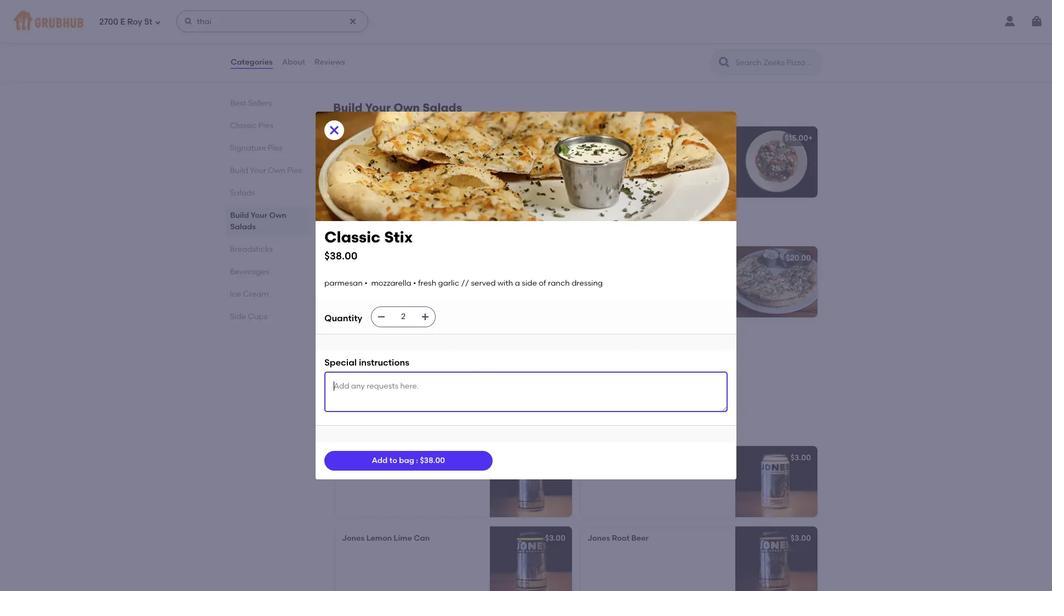 Task type: vqa. For each thing, say whether or not it's contained in the screenshot.
$15.00 +
yes



Task type: locate. For each thing, give the bounding box(es) containing it.
build your own salads up 'breadsticks' tab at the top left of page
[[230, 211, 287, 232]]

1 horizontal spatial beverages
[[333, 421, 394, 435]]

stix
[[384, 228, 413, 247], [371, 254, 385, 263], [371, 334, 385, 344]]

jones lemon lime can image
[[490, 527, 572, 592]]

$15.00
[[785, 134, 808, 143]]

1 horizontal spatial breadsticks
[[333, 221, 402, 235]]

stix inside classic stix $38.00
[[384, 228, 413, 247]]

Search Zeeks Pizza Capitol Hill search field
[[734, 58, 818, 68]]

classic inside tab
[[230, 121, 257, 130]]

beverages
[[230, 267, 269, 277], [333, 421, 394, 435]]

side inside classic with jalapeño  •  feta // served with a side of ranch dressing
[[612, 281, 627, 290]]

salads
[[423, 101, 462, 115], [230, 189, 255, 198], [230, 223, 256, 232]]

jones cane sugar cola can image
[[490, 447, 572, 518]]

svg image
[[184, 17, 193, 26], [155, 19, 161, 25], [328, 124, 341, 137], [377, 313, 386, 322]]

root
[[612, 535, 630, 544]]

pies for signature pies
[[268, 144, 283, 153]]

served inside classic with buffalo sauce  • gorgonzola  •  fresh cilantro // served with a side of blue cheese dressing
[[451, 361, 476, 370]]

classic stix image
[[490, 247, 572, 318]]

1 vertical spatial build your own salads
[[230, 211, 287, 232]]

cola
[[413, 454, 431, 463]]

1 vertical spatial stix
[[371, 254, 385, 263]]

1 horizontal spatial $20.00
[[786, 254, 811, 263]]

a
[[515, 279, 520, 288], [396, 281, 401, 290], [605, 281, 610, 290], [359, 372, 364, 382]]

beverages up ice cream on the left of the page
[[230, 267, 269, 277]]

garlic
[[454, 269, 475, 279], [438, 279, 459, 288]]

breadsticks
[[333, 221, 402, 235], [230, 245, 273, 254]]

1 horizontal spatial build your own salads
[[333, 101, 462, 115]]

best sellers tab
[[230, 98, 307, 109]]

pies
[[259, 121, 274, 130], [268, 144, 283, 153], [287, 166, 302, 175]]

classic
[[230, 121, 257, 130], [324, 228, 381, 247], [342, 254, 369, 263]]

pies down "classic pies" tab
[[268, 144, 283, 153]]

salads tab
[[230, 187, 307, 199]]

your down salads tab
[[251, 211, 267, 220]]

2 vertical spatial pies
[[287, 166, 302, 175]]

0 horizontal spatial breadsticks
[[230, 245, 273, 254]]

pies down 'best sellers' tab
[[259, 121, 274, 130]]

2700
[[99, 17, 118, 27]]

1 vertical spatial classic
[[324, 228, 381, 247]]

1 salad from the left
[[418, 134, 440, 143]]

buffalo
[[386, 350, 413, 359]]

1 horizontal spatial classic
[[588, 269, 613, 279]]

green
[[359, 14, 382, 24]]

quantity
[[324, 314, 362, 324]]

fresh
[[434, 269, 452, 279], [418, 279, 436, 288], [391, 361, 409, 370]]

jones left cane
[[342, 454, 365, 463]]

2 vertical spatial salads
[[230, 223, 256, 232]]

:
[[416, 457, 418, 466]]

build
[[333, 101, 363, 115], [360, 134, 378, 143], [613, 134, 632, 143], [230, 166, 249, 175], [230, 211, 249, 220]]

•
[[382, 269, 385, 279], [429, 269, 432, 279], [667, 269, 670, 279], [365, 279, 368, 288], [413, 279, 416, 288], [439, 350, 442, 359], [386, 361, 389, 370]]

1 vertical spatial $38.00
[[420, 457, 445, 466]]

build your own salads
[[333, 101, 462, 115], [230, 211, 287, 232]]

beverages up cane
[[333, 421, 394, 435]]

2 vertical spatial stix
[[371, 334, 385, 344]]

bag
[[399, 457, 414, 466]]

sellers
[[248, 99, 272, 108]]

with
[[615, 269, 630, 279], [498, 279, 513, 288], [378, 281, 394, 290], [588, 281, 603, 290], [369, 350, 385, 359], [342, 372, 358, 382]]

buffalo stix
[[342, 334, 385, 344]]

0 horizontal spatial classic
[[342, 350, 367, 359]]

1 vertical spatial classic
[[342, 350, 367, 359]]

your up the half build your own salad at the left top of page
[[365, 101, 391, 115]]

1 horizontal spatial +
[[808, 134, 813, 143]]

served
[[698, 269, 723, 279], [471, 279, 496, 288], [352, 281, 377, 290], [451, 361, 476, 370]]

classic inside classic stix $38.00
[[324, 228, 381, 247]]

0 vertical spatial $20.00
[[786, 254, 811, 263]]

0 horizontal spatial build your own salads
[[230, 211, 287, 232]]

18th green
[[342, 14, 382, 24]]

2 vertical spatial classic
[[342, 254, 369, 263]]

2700 e roy st
[[99, 17, 152, 27]]

your right the whole at right
[[634, 134, 651, 143]]

can right cola
[[433, 454, 449, 463]]

1 vertical spatial breadsticks
[[230, 245, 273, 254]]

side cups tab
[[230, 311, 307, 323]]

side
[[522, 279, 537, 288], [403, 281, 418, 290], [612, 281, 627, 290], [366, 372, 381, 382]]

breadsticks inside tab
[[230, 245, 273, 254]]

0 horizontal spatial $38.00
[[324, 250, 358, 262]]

0 vertical spatial can
[[433, 454, 449, 463]]

breadsticks up classic stix at the top of the page
[[333, 221, 402, 235]]

roy
[[127, 17, 142, 27]]

cilantro
[[411, 361, 439, 370]]

can
[[433, 454, 449, 463], [414, 535, 430, 544]]

side inside classic with buffalo sauce  • gorgonzola  •  fresh cilantro // served with a side of blue cheese dressing
[[366, 372, 381, 382]]

1 horizontal spatial can
[[433, 454, 449, 463]]

18th green image
[[490, 7, 572, 79]]

0 vertical spatial classic
[[588, 269, 613, 279]]

jones left lemon on the left bottom
[[342, 535, 365, 544]]

signature pies tab
[[230, 142, 307, 154]]

sugar
[[389, 454, 411, 463]]

jalapeno feta stix image
[[736, 247, 818, 318]]

blue
[[392, 372, 409, 382]]

$3.00 button
[[581, 447, 818, 518]]

classic inside classic with buffalo sauce  • gorgonzola  •  fresh cilantro // served with a side of blue cheese dressing
[[342, 350, 367, 359]]

$3.00 for jones root beer
[[791, 535, 811, 544]]

own
[[394, 101, 420, 115], [399, 134, 416, 143], [652, 134, 670, 143], [268, 166, 286, 175], [269, 211, 287, 220]]

cheese
[[410, 372, 437, 382]]

dressing inside classic with jalapeño  •  feta // served with a side of ranch dressing
[[662, 281, 693, 290]]

your down signature pies
[[250, 166, 266, 175]]

jalapeño
[[632, 269, 665, 279]]

salad
[[418, 134, 440, 143], [671, 134, 693, 143]]

build right the whole at right
[[613, 134, 632, 143]]

jones left root
[[588, 535, 610, 544]]

best
[[230, 99, 246, 108]]

0 vertical spatial classic
[[230, 121, 257, 130]]

classic left jalapeño
[[588, 269, 613, 279]]

search icon image
[[718, 56, 731, 69]]

of inside classic with jalapeño  •  feta // served with a side of ranch dressing
[[629, 281, 636, 290]]

0 horizontal spatial can
[[414, 535, 430, 544]]

1 vertical spatial beverages
[[333, 421, 394, 435]]

+
[[563, 134, 567, 143], [808, 134, 813, 143]]

2 horizontal spatial ranch
[[638, 281, 660, 290]]

classic for classic stix
[[342, 254, 369, 263]]

your inside build your own salads
[[251, 211, 267, 220]]

$38.00
[[324, 250, 358, 262], [420, 457, 445, 466]]

$3.00
[[791, 454, 811, 463], [545, 535, 566, 544], [791, 535, 811, 544]]

categories
[[231, 57, 273, 67]]

classic
[[588, 269, 613, 279], [342, 350, 367, 359]]

$12.50
[[540, 134, 563, 143]]

categories button
[[230, 43, 273, 82]]

0 horizontal spatial beverages
[[230, 267, 269, 277]]

jones for jones lemon lime can
[[342, 535, 365, 544]]

2 + from the left
[[808, 134, 813, 143]]

mozzarella
[[387, 269, 427, 279], [371, 279, 411, 288]]

classic up gorgonzola
[[342, 350, 367, 359]]

1 horizontal spatial svg image
[[421, 313, 430, 322]]

0 horizontal spatial +
[[563, 134, 567, 143]]

beverages inside tab
[[230, 267, 269, 277]]

to
[[389, 457, 397, 466]]

breadsticks up beverages tab
[[230, 245, 273, 254]]

lime
[[394, 535, 412, 544]]

1 vertical spatial $20.00
[[541, 334, 566, 344]]

dressing
[[572, 279, 603, 288], [662, 281, 693, 290], [342, 292, 373, 301], [439, 372, 470, 382]]

classic inside classic with jalapeño  •  feta // served with a side of ranch dressing
[[588, 269, 613, 279]]

1 horizontal spatial $38.00
[[420, 457, 445, 466]]

parmesan
[[342, 269, 380, 279], [324, 279, 363, 288]]

stix for classic stix
[[371, 254, 385, 263]]

jones
[[342, 454, 365, 463], [342, 535, 365, 544], [588, 535, 610, 544]]

cream
[[243, 290, 269, 299]]

$3.00 for jones lemon lime can
[[545, 535, 566, 544]]

+ for $12.50
[[563, 134, 567, 143]]

0 vertical spatial $38.00
[[324, 250, 358, 262]]

1 horizontal spatial salad
[[671, 134, 693, 143]]

lemon
[[366, 535, 392, 544]]

parmesan •  mozzarella • fresh garlic // served with a side of ranch dressing
[[342, 269, 475, 301], [324, 279, 603, 288]]

jones root beer image
[[736, 527, 818, 592]]

0 vertical spatial stix
[[384, 228, 413, 247]]

pies down signature pies tab
[[287, 166, 302, 175]]

18th green button
[[335, 7, 572, 79]]

$3.00 inside button
[[791, 454, 811, 463]]

2 salad from the left
[[671, 134, 693, 143]]

served inside classic with jalapeño  •  feta // served with a side of ranch dressing
[[698, 269, 723, 279]]

//
[[688, 269, 696, 279], [461, 279, 469, 288], [342, 281, 350, 290], [441, 361, 449, 370]]

Input item quantity number field
[[391, 307, 416, 327]]

build your own salads up the half build your own salad at the left top of page
[[333, 101, 462, 115]]

jones diet cola can image
[[736, 447, 818, 518]]

0 vertical spatial beverages
[[230, 267, 269, 277]]

classic for classic with buffalo sauce  • gorgonzola  •  fresh cilantro // served with a side of blue cheese dressing
[[342, 350, 367, 359]]

$20.00
[[786, 254, 811, 263], [541, 334, 566, 344]]

1 vertical spatial pies
[[268, 144, 283, 153]]

can right lime in the left bottom of the page
[[414, 535, 430, 544]]

1 horizontal spatial ranch
[[548, 279, 570, 288]]

svg image
[[1030, 15, 1044, 28], [349, 17, 357, 26], [421, 313, 430, 322]]

jones lemon lime can
[[342, 535, 430, 544]]

$15.00 +
[[785, 134, 813, 143]]

0 horizontal spatial $20.00
[[541, 334, 566, 344]]

breadsticks tab
[[230, 244, 307, 255]]

1 + from the left
[[563, 134, 567, 143]]

can inside button
[[433, 454, 449, 463]]

stix for buffalo stix
[[371, 334, 385, 344]]

build down salads tab
[[230, 211, 249, 220]]

build your own pies tab
[[230, 165, 307, 176]]

signature pies
[[230, 144, 283, 153]]

0 vertical spatial pies
[[259, 121, 274, 130]]

beer
[[632, 535, 649, 544]]

your
[[365, 101, 391, 115], [380, 134, 397, 143], [634, 134, 651, 143], [250, 166, 266, 175], [251, 211, 267, 220]]

whole build your own salad
[[588, 134, 693, 143]]

jones root beer
[[588, 535, 649, 544]]

classic for classic stix $38.00
[[324, 228, 381, 247]]

ranch
[[548, 279, 570, 288], [429, 281, 451, 290], [638, 281, 660, 290]]

jones inside button
[[342, 454, 365, 463]]

reviews
[[315, 57, 345, 67]]

0 horizontal spatial salad
[[418, 134, 440, 143]]



Task type: describe. For each thing, give the bounding box(es) containing it.
half build your own salad image
[[490, 127, 572, 198]]

about button
[[282, 43, 306, 82]]

your right half
[[380, 134, 397, 143]]

sauce
[[415, 350, 437, 359]]

1 vertical spatial salads
[[230, 189, 255, 198]]

build down signature
[[230, 166, 249, 175]]

build your own salads tab
[[230, 210, 307, 233]]

fresh inside classic with buffalo sauce  • gorgonzola  •  fresh cilantro // served with a side of blue cheese dressing
[[391, 361, 409, 370]]

Special instructions text field
[[324, 372, 728, 413]]

18th
[[342, 14, 357, 24]]

$38.00 inside classic stix $38.00
[[324, 250, 358, 262]]

jones cane sugar cola can button
[[335, 447, 572, 518]]

classic for classic with jalapeño  •  feta // served with a side of ranch dressing
[[588, 269, 613, 279]]

signature
[[230, 144, 266, 153]]

0 vertical spatial salads
[[423, 101, 462, 115]]

• inside classic with jalapeño  •  feta // served with a side of ranch dressing
[[667, 269, 670, 279]]

1 vertical spatial can
[[414, 535, 430, 544]]

classic for classic pies
[[230, 121, 257, 130]]

feta
[[671, 269, 686, 279]]

half build your own salad
[[342, 134, 440, 143]]

whole
[[588, 134, 611, 143]]

gorgonzola
[[342, 361, 384, 370]]

dressing inside classic with buffalo sauce  • gorgonzola  •  fresh cilantro // served with a side of blue cheese dressing
[[439, 372, 470, 382]]

build up half
[[333, 101, 363, 115]]

stix for classic stix $38.00
[[384, 228, 413, 247]]

jones for jones cane sugar cola can
[[342, 454, 365, 463]]

special
[[324, 358, 357, 368]]

salad for half build your own salad
[[418, 134, 440, 143]]

half
[[342, 134, 358, 143]]

beverages tab
[[230, 266, 307, 278]]

0 horizontal spatial svg image
[[349, 17, 357, 26]]

$20.00 for buffalo stix image at the bottom
[[541, 334, 566, 344]]

classic with buffalo sauce  • gorgonzola  •  fresh cilantro // served with a side of blue cheese dressing
[[342, 350, 476, 382]]

0 vertical spatial build your own salads
[[333, 101, 462, 115]]

+ for $15.00
[[808, 134, 813, 143]]

a inside classic with buffalo sauce  • gorgonzola  •  fresh cilantro // served with a side of blue cheese dressing
[[359, 372, 364, 382]]

best sellers
[[230, 99, 272, 108]]

side
[[230, 312, 246, 322]]

st
[[144, 17, 152, 27]]

a inside classic with jalapeño  •  feta // served with a side of ranch dressing
[[605, 281, 610, 290]]

instructions
[[359, 358, 410, 368]]

classic pies tab
[[230, 120, 307, 132]]

classic stix
[[342, 254, 385, 263]]

add to bag : $38.00
[[372, 457, 445, 466]]

cane
[[366, 454, 387, 463]]

// inside classic with jalapeño  •  feta // served with a side of ranch dressing
[[688, 269, 696, 279]]

pies for classic pies
[[259, 121, 274, 130]]

build right half
[[360, 134, 378, 143]]

$12.50 +
[[540, 134, 567, 143]]

e
[[120, 17, 125, 27]]

// inside classic with buffalo sauce  • gorgonzola  •  fresh cilantro // served with a side of blue cheese dressing
[[441, 361, 449, 370]]

of inside classic with buffalo sauce  • gorgonzola  •  fresh cilantro // served with a side of blue cheese dressing
[[383, 372, 391, 382]]

classic stix $38.00
[[324, 228, 413, 262]]

salads inside build your own salads
[[230, 223, 256, 232]]

0 horizontal spatial ranch
[[429, 281, 451, 290]]

2 horizontal spatial svg image
[[1030, 15, 1044, 28]]

reviews button
[[314, 43, 346, 82]]

jones cane sugar cola can
[[342, 454, 449, 463]]

buffalo
[[342, 334, 369, 344]]

side cups
[[230, 312, 268, 322]]

0 vertical spatial breadsticks
[[333, 221, 402, 235]]

whole build your own salad image
[[736, 127, 818, 198]]

cups
[[248, 312, 268, 322]]

build your own pies
[[230, 166, 302, 175]]

buffalo stix image
[[490, 327, 572, 399]]

build your own salads inside tab
[[230, 211, 287, 232]]

classic with jalapeño  •  feta // served with a side of ranch dressing
[[588, 269, 723, 290]]

ice cream
[[230, 290, 269, 299]]

ice
[[230, 290, 241, 299]]

ice cream tab
[[230, 289, 307, 300]]

salad for whole build your own salad
[[671, 134, 693, 143]]

add
[[372, 457, 388, 466]]

about
[[282, 57, 305, 67]]

$20.00 for jalapeno feta stix image
[[786, 254, 811, 263]]

ranch inside classic with jalapeño  •  feta // served with a side of ranch dressing
[[638, 281, 660, 290]]

jones for jones root beer
[[588, 535, 610, 544]]

classic pies
[[230, 121, 274, 130]]

main navigation navigation
[[0, 0, 1052, 43]]

special instructions
[[324, 358, 410, 368]]



